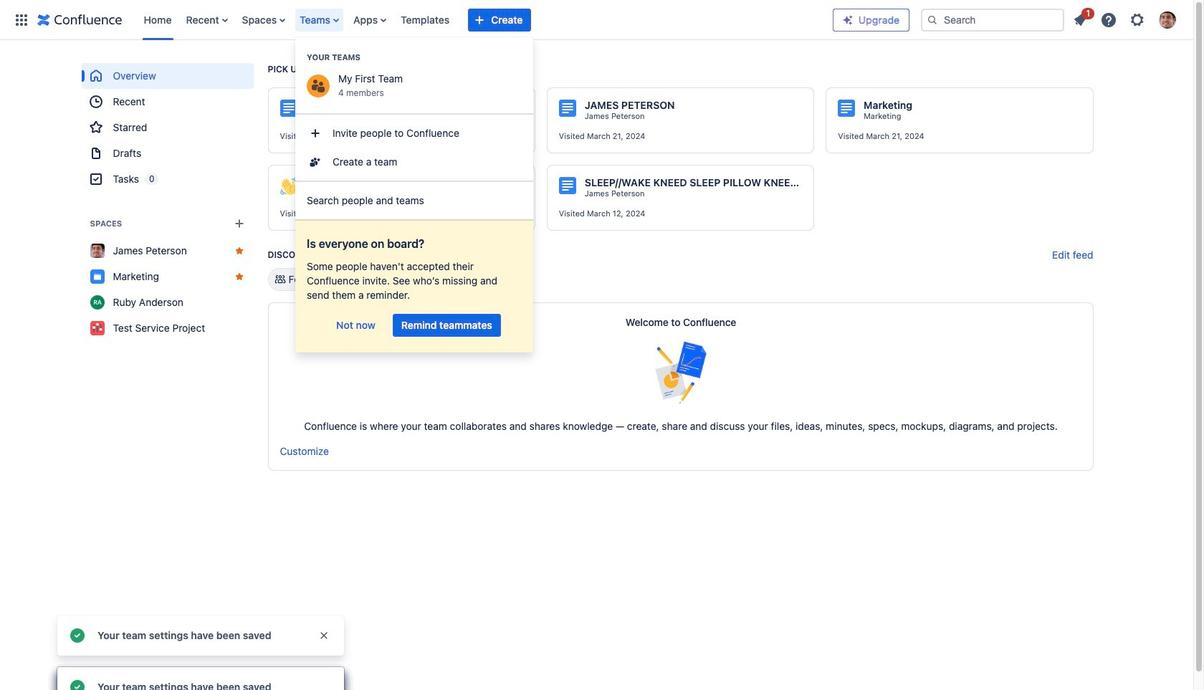Task type: vqa. For each thing, say whether or not it's contained in the screenshot.
banner
yes



Task type: describe. For each thing, give the bounding box(es) containing it.
list for appswitcher icon
[[137, 0, 833, 40]]

0 horizontal spatial list item
[[296, 0, 345, 40]]

global element
[[9, 0, 833, 40]]

help icon image
[[1101, 11, 1118, 28]]

notification icon image
[[1072, 11, 1089, 28]]

appswitcher icon image
[[13, 11, 30, 28]]

1 horizontal spatial group
[[296, 113, 534, 181]]

1 unstar this space image from the top
[[233, 245, 245, 257]]

your teams group
[[296, 37, 534, 109]]

:wave: image
[[280, 178, 297, 195]]

:wave: image
[[280, 178, 297, 195]]

0 horizontal spatial group
[[81, 63, 254, 192]]

my first team image
[[307, 75, 330, 98]]

premium image
[[843, 14, 854, 25]]

search image
[[927, 14, 939, 25]]

create a space image
[[231, 215, 248, 232]]



Task type: locate. For each thing, give the bounding box(es) containing it.
Search field
[[922, 8, 1065, 31]]

list
[[137, 0, 833, 40], [1068, 5, 1186, 33]]

confluence image
[[37, 11, 122, 28], [37, 11, 122, 28]]

1 horizontal spatial list item
[[1068, 5, 1095, 31]]

0 horizontal spatial list
[[137, 0, 833, 40]]

list item up my first team icon at the left
[[296, 0, 345, 40]]

list item
[[296, 0, 345, 40], [1068, 5, 1095, 31]]

1 horizontal spatial list
[[1068, 5, 1186, 33]]

success image
[[69, 628, 86, 645], [69, 679, 86, 691], [69, 679, 86, 691]]

list item inside "list"
[[1068, 5, 1095, 31]]

list item left "help icon" at the right top
[[1068, 5, 1095, 31]]

unstar this space image
[[233, 245, 245, 257], [233, 271, 245, 283]]

group
[[81, 63, 254, 192], [296, 113, 534, 181]]

banner
[[0, 0, 1194, 40]]

0 vertical spatial unstar this space image
[[233, 245, 245, 257]]

dismiss image
[[318, 630, 330, 642]]

your profile and preferences image
[[1160, 11, 1177, 28]]

None search field
[[922, 8, 1065, 31]]

1 vertical spatial unstar this space image
[[233, 271, 245, 283]]

heading
[[296, 52, 534, 63]]

settings icon image
[[1130, 11, 1147, 28]]

list for premium icon in the top of the page
[[1068, 5, 1186, 33]]

2 unstar this space image from the top
[[233, 271, 245, 283]]



